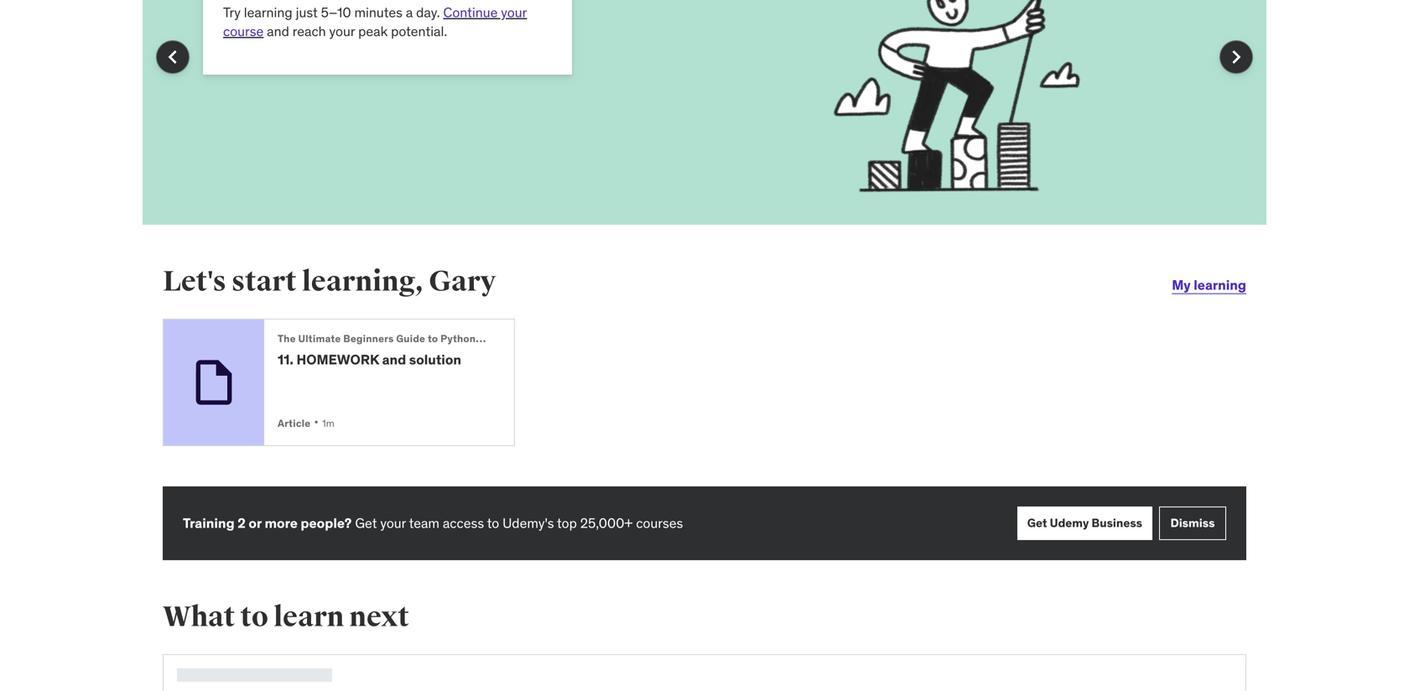 Task type: describe. For each thing, give the bounding box(es) containing it.
get udemy business link
[[1018, 507, 1153, 540]]

peak
[[358, 23, 388, 40]]

try learning just 5–10 minutes a day.
[[223, 4, 443, 21]]

article
[[278, 417, 311, 430]]

and reach your peak potential.
[[264, 23, 447, 40]]

and inside 'the ultimate beginners guide to python programming 11. homework and solution'
[[382, 351, 406, 368]]

next image
[[1223, 44, 1250, 70]]

your inside the continue your course
[[501, 4, 527, 21]]

learn
[[274, 600, 344, 635]]

previous image
[[159, 44, 186, 70]]

•
[[314, 414, 319, 431]]

guide
[[396, 332, 426, 345]]

dismiss button
[[1160, 507, 1227, 540]]

0 horizontal spatial your
[[329, 23, 355, 40]]

25,000+
[[580, 515, 633, 532]]

0 horizontal spatial get
[[355, 515, 377, 532]]

let's
[[163, 264, 226, 299]]

udemy's
[[503, 515, 554, 532]]

my learning
[[1172, 276, 1247, 294]]

programming
[[478, 332, 546, 345]]

2 vertical spatial your
[[380, 515, 406, 532]]

let's start learning, gary
[[163, 264, 496, 299]]

top
[[557, 515, 577, 532]]

minutes
[[355, 4, 403, 21]]

2 vertical spatial to
[[240, 600, 268, 635]]

my
[[1172, 276, 1191, 294]]

start
[[232, 264, 297, 299]]

day.
[[416, 4, 440, 21]]

the ultimate beginners guide to python programming 11. homework and solution
[[278, 332, 546, 368]]

learning for my
[[1194, 276, 1247, 294]]

continue
[[443, 4, 498, 21]]

11.
[[278, 351, 294, 368]]

my learning link
[[1172, 265, 1247, 305]]

1 horizontal spatial get
[[1028, 516, 1048, 531]]

homework
[[297, 351, 379, 368]]

continue your course link
[[223, 4, 527, 40]]

reach
[[293, 23, 326, 40]]

to inside 'the ultimate beginners guide to python programming 11. homework and solution'
[[428, 332, 438, 345]]



Task type: locate. For each thing, give the bounding box(es) containing it.
1 horizontal spatial and
[[382, 351, 406, 368]]

try
[[223, 4, 241, 21]]

learning,
[[302, 264, 424, 299]]

and left reach
[[267, 23, 289, 40]]

gary
[[429, 264, 496, 299]]

to
[[428, 332, 438, 345], [487, 515, 500, 532], [240, 600, 268, 635]]

2 horizontal spatial your
[[501, 4, 527, 21]]

python
[[441, 332, 476, 345]]

more
[[265, 515, 298, 532]]

continue your course
[[223, 4, 527, 40]]

and
[[267, 23, 289, 40], [382, 351, 406, 368]]

get
[[355, 515, 377, 532], [1028, 516, 1048, 531]]

learning inside 'link'
[[1194, 276, 1247, 294]]

1m
[[322, 417, 335, 430]]

udemy
[[1050, 516, 1089, 531]]

0 vertical spatial and
[[267, 23, 289, 40]]

what to learn next
[[163, 600, 409, 635]]

your down 5–10 at top
[[329, 23, 355, 40]]

business
[[1092, 516, 1143, 531]]

solution
[[409, 351, 462, 368]]

what
[[163, 600, 235, 635]]

the
[[278, 332, 296, 345]]

0 horizontal spatial and
[[267, 23, 289, 40]]

0 horizontal spatial to
[[240, 600, 268, 635]]

1 horizontal spatial learning
[[1194, 276, 1247, 294]]

get right people?
[[355, 515, 377, 532]]

article • 1m
[[278, 414, 335, 431]]

next
[[349, 600, 409, 635]]

learning for try
[[244, 4, 293, 21]]

11. homework and solution link
[[278, 351, 488, 368]]

a
[[406, 4, 413, 21]]

or
[[249, 515, 262, 532]]

to right "access"
[[487, 515, 500, 532]]

1 vertical spatial to
[[487, 515, 500, 532]]

potential.
[[391, 23, 447, 40]]

and down guide
[[382, 351, 406, 368]]

your
[[501, 4, 527, 21], [329, 23, 355, 40], [380, 515, 406, 532]]

learning up course
[[244, 4, 293, 21]]

training 2 or more people? get your team access to udemy's top 25,000+ courses
[[183, 515, 683, 532]]

learning
[[244, 4, 293, 21], [1194, 276, 1247, 294]]

access
[[443, 515, 484, 532]]

learning right my
[[1194, 276, 1247, 294]]

carousel element
[[143, 0, 1267, 265]]

beginners
[[343, 332, 394, 345]]

to up solution
[[428, 332, 438, 345]]

get udemy business
[[1028, 516, 1143, 531]]

ultimate
[[298, 332, 341, 345]]

1 horizontal spatial your
[[380, 515, 406, 532]]

0 horizontal spatial learning
[[244, 4, 293, 21]]

2
[[238, 515, 246, 532]]

and inside carousel element
[[267, 23, 289, 40]]

2 horizontal spatial to
[[487, 515, 500, 532]]

0 vertical spatial to
[[428, 332, 438, 345]]

0 vertical spatial learning
[[244, 4, 293, 21]]

your left the team
[[380, 515, 406, 532]]

people?
[[301, 515, 352, 532]]

team
[[409, 515, 440, 532]]

0 vertical spatial your
[[501, 4, 527, 21]]

1 vertical spatial and
[[382, 351, 406, 368]]

training
[[183, 515, 235, 532]]

learning inside carousel element
[[244, 4, 293, 21]]

1 vertical spatial learning
[[1194, 276, 1247, 294]]

1 vertical spatial your
[[329, 23, 355, 40]]

just
[[296, 4, 318, 21]]

dismiss
[[1171, 516, 1215, 531]]

courses
[[636, 515, 683, 532]]

5–10
[[321, 4, 351, 21]]

your right "continue"
[[501, 4, 527, 21]]

course
[[223, 23, 264, 40]]

1 horizontal spatial to
[[428, 332, 438, 345]]

get left udemy
[[1028, 516, 1048, 531]]

to left learn
[[240, 600, 268, 635]]



Task type: vqa. For each thing, say whether or not it's contained in the screenshot.
"Let's"
yes



